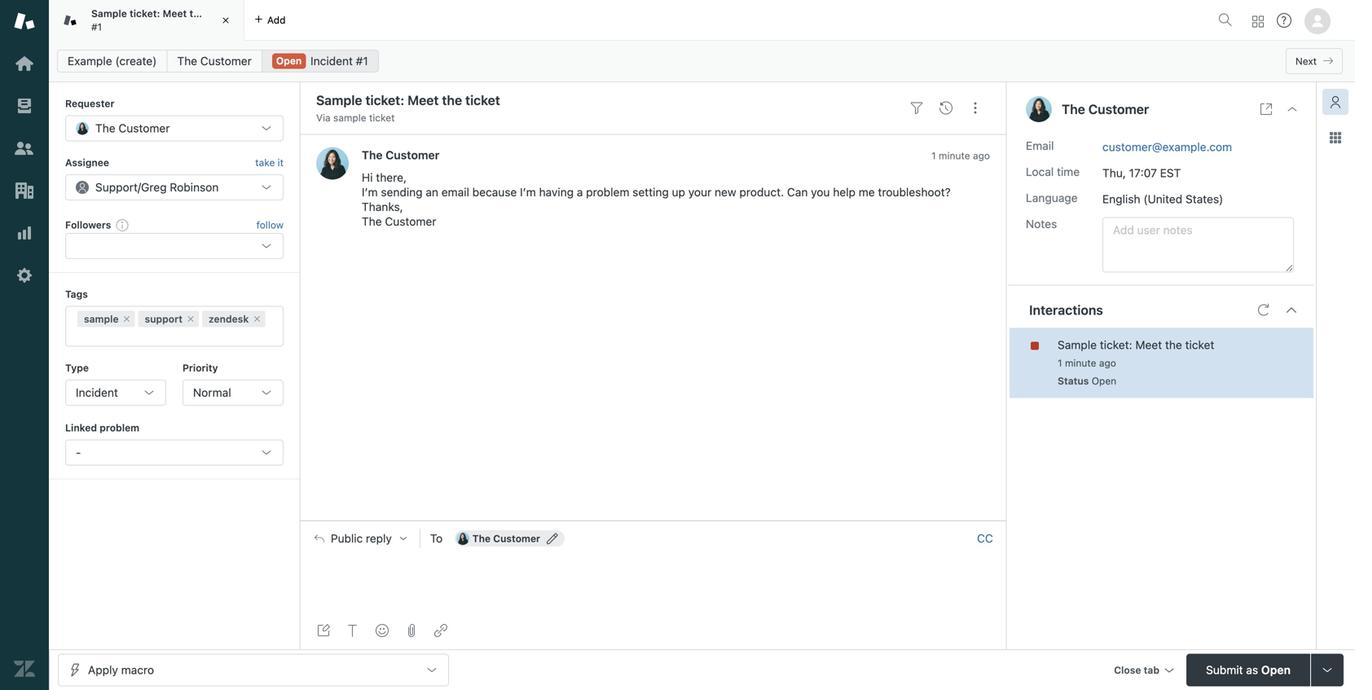 Task type: vqa. For each thing, say whether or not it's contained in the screenshot.
You'll
no



Task type: locate. For each thing, give the bounding box(es) containing it.
1 vertical spatial #1
[[356, 54, 368, 68]]

support
[[145, 313, 183, 325]]

0 vertical spatial the
[[189, 8, 205, 19]]

take it
[[255, 157, 284, 168]]

public reply button
[[300, 521, 420, 556]]

tab
[[49, 0, 245, 41]]

customer down sending
[[385, 215, 436, 228]]

0 horizontal spatial the
[[189, 8, 205, 19]]

new
[[715, 185, 736, 199]]

incident button
[[65, 380, 166, 406]]

apps image
[[1329, 131, 1342, 144]]

1 horizontal spatial the
[[1165, 338, 1182, 352]]

/
[[138, 180, 141, 194]]

reporting image
[[14, 222, 35, 244]]

local time
[[1026, 165, 1080, 179]]

1 horizontal spatial i'm
[[520, 185, 536, 199]]

customer up customer@example.com
[[1089, 101, 1149, 117]]

0 vertical spatial #1
[[91, 21, 102, 33]]

incident inside secondary element
[[311, 54, 353, 68]]

incident inside popup button
[[76, 386, 118, 399]]

normal
[[193, 386, 231, 399]]

1 vertical spatial the
[[1165, 338, 1182, 352]]

minute
[[939, 150, 970, 161], [1065, 357, 1097, 369]]

email
[[1026, 139, 1054, 152]]

open
[[276, 55, 302, 66], [1092, 375, 1117, 387], [1262, 663, 1291, 677]]

the down requester
[[95, 121, 115, 135]]

the inside requester element
[[95, 121, 115, 135]]

customer inside secondary element
[[200, 54, 252, 68]]

to
[[430, 532, 443, 545]]

customers image
[[14, 138, 35, 159]]

next button
[[1286, 48, 1343, 74]]

0 vertical spatial problem
[[586, 185, 630, 199]]

meet for sample ticket: meet the ticket #1
[[163, 8, 187, 19]]

thu, 17:07 est
[[1103, 166, 1181, 180]]

incident down type
[[76, 386, 118, 399]]

2 horizontal spatial ticket
[[1186, 338, 1215, 352]]

sample up example (create)
[[91, 8, 127, 19]]

i'm down the hi
[[362, 185, 378, 199]]

ticket: down interactions
[[1100, 338, 1133, 352]]

the inside sample ticket: meet the ticket #1
[[189, 8, 205, 19]]

ticket: inside sample ticket: meet the ticket 1 minute ago status open
[[1100, 338, 1133, 352]]

customer up 'there,'
[[386, 148, 440, 162]]

open inside sample ticket: meet the ticket 1 minute ago status open
[[1092, 375, 1117, 387]]

the customer down sample ticket: meet the ticket #1
[[177, 54, 252, 68]]

#1 up via sample ticket
[[356, 54, 368, 68]]

sending
[[381, 185, 423, 199]]

open down add
[[276, 55, 302, 66]]

reply
[[366, 532, 392, 545]]

1 remove image from the left
[[186, 314, 196, 324]]

1 minute ago text field down ticket actions icon at top
[[932, 150, 990, 161]]

0 horizontal spatial meet
[[163, 8, 187, 19]]

0 horizontal spatial remove image
[[186, 314, 196, 324]]

next
[[1296, 55, 1317, 67]]

hide composer image
[[647, 514, 660, 527]]

0 vertical spatial close image
[[218, 12, 234, 29]]

0 vertical spatial open
[[276, 55, 302, 66]]

zendesk image
[[14, 659, 35, 680]]

1 horizontal spatial 1 minute ago text field
[[1058, 357, 1116, 369]]

language
[[1026, 191, 1078, 205]]

sample
[[333, 112, 366, 123], [84, 313, 119, 325]]

1 horizontal spatial 1
[[1058, 357, 1062, 369]]

1 vertical spatial 1
[[1058, 357, 1062, 369]]

0 vertical spatial sample
[[333, 112, 366, 123]]

local
[[1026, 165, 1054, 179]]

ago down interactions
[[1099, 357, 1116, 369]]

minute inside sample ticket: meet the ticket 1 minute ago status open
[[1065, 357, 1097, 369]]

ticket: inside sample ticket: meet the ticket #1
[[130, 8, 160, 19]]

1 horizontal spatial the customer link
[[362, 148, 440, 162]]

hi
[[362, 171, 373, 184]]

sample inside sample ticket: meet the ticket #1
[[91, 8, 127, 19]]

meet inside sample ticket: meet the ticket 1 minute ago status open
[[1136, 338, 1162, 352]]

incident
[[311, 54, 353, 68], [76, 386, 118, 399]]

the customer down requester
[[95, 121, 170, 135]]

linked problem element
[[65, 440, 284, 466]]

the inside hi there, i'm sending an email because i'm having a problem setting up your new product. can you help me troubleshoot? thanks, the customer
[[362, 215, 382, 228]]

1 horizontal spatial minute
[[1065, 357, 1097, 369]]

close image
[[218, 12, 234, 29], [1286, 103, 1299, 116]]

-
[[76, 446, 81, 459]]

0 horizontal spatial i'm
[[362, 185, 378, 199]]

Subject field
[[313, 90, 899, 110]]

ticket actions image
[[969, 102, 982, 115]]

draft mode image
[[317, 624, 330, 637]]

1 vertical spatial minute
[[1065, 357, 1097, 369]]

remove image
[[186, 314, 196, 324], [252, 314, 262, 324]]

meet
[[163, 8, 187, 19], [1136, 338, 1162, 352]]

info on adding followers image
[[116, 218, 129, 231]]

open right status
[[1092, 375, 1117, 387]]

1 horizontal spatial ticket
[[369, 112, 395, 123]]

2 horizontal spatial open
[[1262, 663, 1291, 677]]

0 vertical spatial minute
[[939, 150, 970, 161]]

1 minute ago text field
[[932, 150, 990, 161], [1058, 357, 1116, 369]]

time
[[1057, 165, 1080, 179]]

problem down incident popup button at the left bottom
[[100, 422, 139, 434]]

0 horizontal spatial incident
[[76, 386, 118, 399]]

problem
[[586, 185, 630, 199], [100, 422, 139, 434]]

remove image right support
[[186, 314, 196, 324]]

2 vertical spatial ticket
[[1186, 338, 1215, 352]]

(create)
[[115, 54, 157, 68]]

problem right a
[[586, 185, 630, 199]]

1 vertical spatial sample
[[1058, 338, 1097, 352]]

problem inside hi there, i'm sending an email because i'm having a problem setting up your new product. can you help me troubleshoot? thanks, the customer
[[586, 185, 630, 199]]

the for sample ticket: meet the ticket 1 minute ago status open
[[1165, 338, 1182, 352]]

0 vertical spatial incident
[[311, 54, 353, 68]]

the customer link
[[167, 50, 262, 73], [362, 148, 440, 162]]

zendesk support image
[[14, 11, 35, 32]]

remove image right zendesk
[[252, 314, 262, 324]]

meet inside sample ticket: meet the ticket #1
[[163, 8, 187, 19]]

customer@example.com
[[1103, 140, 1232, 154]]

tab
[[1144, 665, 1160, 676]]

view more details image
[[1260, 103, 1273, 116]]

1 horizontal spatial problem
[[586, 185, 630, 199]]

the inside sample ticket: meet the ticket 1 minute ago status open
[[1165, 338, 1182, 352]]

the customer link up 'there,'
[[362, 148, 440, 162]]

1 vertical spatial ticket
[[369, 112, 395, 123]]

example (create)
[[68, 54, 157, 68]]

0 horizontal spatial ticket
[[208, 8, 235, 19]]

assignee
[[65, 157, 109, 168]]

ticket inside sample ticket: meet the ticket 1 minute ago status open
[[1186, 338, 1215, 352]]

1 horizontal spatial ago
[[1099, 357, 1116, 369]]

1 up status
[[1058, 357, 1062, 369]]

1 vertical spatial incident
[[76, 386, 118, 399]]

minute down events icon
[[939, 150, 970, 161]]

2 remove image from the left
[[252, 314, 262, 324]]

1 vertical spatial meet
[[1136, 338, 1162, 352]]

as
[[1246, 663, 1258, 677]]

customer left the edit user image
[[493, 533, 540, 544]]

ticket: up (create)
[[130, 8, 160, 19]]

priority
[[183, 362, 218, 374]]

1 vertical spatial the customer link
[[362, 148, 440, 162]]

customer down add dropdown button
[[200, 54, 252, 68]]

cc
[[977, 532, 993, 545]]

incident up via
[[311, 54, 353, 68]]

because
[[472, 185, 517, 199]]

i'm
[[362, 185, 378, 199], [520, 185, 536, 199]]

the down sample ticket: meet the ticket #1
[[177, 54, 197, 68]]

the customer link down sample ticket: meet the ticket #1
[[167, 50, 262, 73]]

status
[[1058, 375, 1089, 387]]

can
[[787, 185, 808, 199]]

sample left remove image
[[84, 313, 119, 325]]

support / greg robinson
[[95, 180, 219, 194]]

1
[[932, 150, 936, 161], [1058, 357, 1062, 369]]

0 vertical spatial the customer link
[[167, 50, 262, 73]]

events image
[[940, 102, 953, 115]]

1 horizontal spatial sample
[[1058, 338, 1097, 352]]

0 horizontal spatial #1
[[91, 21, 102, 33]]

the up the hi
[[362, 148, 383, 162]]

thanks,
[[362, 200, 403, 213]]

states)
[[1186, 192, 1224, 206]]

#1
[[91, 21, 102, 33], [356, 54, 368, 68]]

#1 inside secondary element
[[356, 54, 368, 68]]

help
[[833, 185, 856, 199]]

the inside the customer 'link'
[[177, 54, 197, 68]]

1 horizontal spatial incident
[[311, 54, 353, 68]]

add link (cmd k) image
[[434, 624, 447, 637]]

1 minute ago text field up status
[[1058, 357, 1116, 369]]

open right as
[[1262, 663, 1291, 677]]

0 vertical spatial 1 minute ago text field
[[932, 150, 990, 161]]

sample right via
[[333, 112, 366, 123]]

ticket inside sample ticket: meet the ticket #1
[[208, 8, 235, 19]]

1 vertical spatial open
[[1092, 375, 1117, 387]]

customer up / at left
[[119, 121, 170, 135]]

ago down ticket actions icon at top
[[973, 150, 990, 161]]

0 horizontal spatial open
[[276, 55, 302, 66]]

ticket: for sample ticket: meet the ticket #1
[[130, 8, 160, 19]]

incident #1
[[311, 54, 368, 68]]

submit as open
[[1206, 663, 1291, 677]]

close tab
[[1114, 665, 1160, 676]]

0 horizontal spatial the customer link
[[167, 50, 262, 73]]

1 horizontal spatial meet
[[1136, 338, 1162, 352]]

zendesk
[[209, 313, 249, 325]]

minute up status
[[1065, 357, 1097, 369]]

1 inside sample ticket: meet the ticket 1 minute ago status open
[[1058, 357, 1062, 369]]

via
[[316, 112, 331, 123]]

1 vertical spatial ticket:
[[1100, 338, 1133, 352]]

the
[[189, 8, 205, 19], [1165, 338, 1182, 352]]

0 vertical spatial ticket
[[208, 8, 235, 19]]

1 horizontal spatial #1
[[356, 54, 368, 68]]

i'm left 'having'
[[520, 185, 536, 199]]

the for sample ticket: meet the ticket #1
[[189, 8, 205, 19]]

1 up troubleshoot?
[[932, 150, 936, 161]]

cc button
[[977, 531, 994, 546]]

0 horizontal spatial problem
[[100, 422, 139, 434]]

1 vertical spatial ago
[[1099, 357, 1116, 369]]

#1 up example
[[91, 21, 102, 33]]

1 horizontal spatial close image
[[1286, 103, 1299, 116]]

macro
[[121, 663, 154, 677]]

sample
[[91, 8, 127, 19], [1058, 338, 1097, 352]]

0 horizontal spatial sample
[[91, 8, 127, 19]]

tags
[[65, 289, 88, 300]]

customer
[[200, 54, 252, 68], [1089, 101, 1149, 117], [119, 121, 170, 135], [386, 148, 440, 162], [385, 215, 436, 228], [493, 533, 540, 544]]

1 vertical spatial problem
[[100, 422, 139, 434]]

meet for sample ticket: meet the ticket 1 minute ago status open
[[1136, 338, 1162, 352]]

0 vertical spatial ticket:
[[130, 8, 160, 19]]

the down the thanks,
[[362, 215, 382, 228]]

sample inside sample ticket: meet the ticket 1 minute ago status open
[[1058, 338, 1097, 352]]

the
[[177, 54, 197, 68], [1062, 101, 1085, 117], [95, 121, 115, 135], [362, 148, 383, 162], [362, 215, 382, 228], [473, 533, 491, 544]]

1 horizontal spatial sample
[[333, 112, 366, 123]]

hi there, i'm sending an email because i'm having a problem setting up your new product. can you help me troubleshoot? thanks, the customer
[[362, 171, 951, 228]]

0 horizontal spatial sample
[[84, 313, 119, 325]]

1 horizontal spatial ticket:
[[1100, 338, 1133, 352]]

follow button
[[256, 218, 284, 232]]

apply macro
[[88, 663, 154, 677]]

close image right view more details icon at the right of the page
[[1286, 103, 1299, 116]]

the right customer@example.com icon
[[473, 533, 491, 544]]

it
[[278, 157, 284, 168]]

ticket: for sample ticket: meet the ticket 1 minute ago status open
[[1100, 338, 1133, 352]]

linked problem
[[65, 422, 139, 434]]

insert emojis image
[[376, 624, 389, 637]]

1 vertical spatial close image
[[1286, 103, 1299, 116]]

close image left add dropdown button
[[218, 12, 234, 29]]

0 vertical spatial sample
[[91, 8, 127, 19]]

0 vertical spatial ago
[[973, 150, 990, 161]]

customer@example.com image
[[456, 532, 469, 545]]

0 horizontal spatial close image
[[218, 12, 234, 29]]

ago inside sample ticket: meet the ticket 1 minute ago status open
[[1099, 357, 1116, 369]]

0 vertical spatial meet
[[163, 8, 187, 19]]

email
[[442, 185, 469, 199]]

having
[[539, 185, 574, 199]]

main element
[[0, 0, 49, 690]]

sample up status
[[1058, 338, 1097, 352]]

1 horizontal spatial remove image
[[252, 314, 262, 324]]

you
[[811, 185, 830, 199]]

0 horizontal spatial ticket:
[[130, 8, 160, 19]]

ticket
[[208, 8, 235, 19], [369, 112, 395, 123], [1186, 338, 1215, 352]]

format text image
[[346, 624, 359, 637]]

english
[[1103, 192, 1141, 206]]

sample for sample ticket: meet the ticket #1
[[91, 8, 127, 19]]

0 horizontal spatial 1
[[932, 150, 936, 161]]

0 vertical spatial 1
[[932, 150, 936, 161]]

1 horizontal spatial open
[[1092, 375, 1117, 387]]



Task type: describe. For each thing, give the bounding box(es) containing it.
notes
[[1026, 217, 1057, 231]]

close
[[1114, 665, 1141, 676]]

followers
[[65, 219, 111, 230]]

zendesk products image
[[1253, 16, 1264, 27]]

example
[[68, 54, 112, 68]]

setting
[[633, 185, 669, 199]]

user image
[[1026, 96, 1052, 122]]

(united
[[1144, 192, 1183, 206]]

the right user image
[[1062, 101, 1085, 117]]

robinson
[[170, 180, 219, 194]]

1 i'm from the left
[[362, 185, 378, 199]]

0 horizontal spatial minute
[[939, 150, 970, 161]]

greg
[[141, 180, 167, 194]]

1 vertical spatial sample
[[84, 313, 119, 325]]

the customer up thu,
[[1062, 101, 1149, 117]]

edit user image
[[547, 533, 558, 544]]

an
[[426, 185, 438, 199]]

requester element
[[65, 115, 284, 141]]

your
[[689, 185, 712, 199]]

public reply
[[331, 532, 392, 545]]

17:07
[[1129, 166, 1157, 180]]

1 minute ago
[[932, 150, 990, 161]]

support
[[95, 180, 138, 194]]

get help image
[[1277, 13, 1292, 28]]

followers element
[[65, 233, 284, 259]]

remove image for zendesk
[[252, 314, 262, 324]]

assignee element
[[65, 174, 284, 200]]

add
[[267, 14, 286, 26]]

get started image
[[14, 53, 35, 74]]

via sample ticket
[[316, 112, 395, 123]]

ticket for sample ticket: meet the ticket #1
[[208, 8, 235, 19]]

the customer up 'there,'
[[362, 148, 440, 162]]

sample for sample ticket: meet the ticket 1 minute ago status open
[[1058, 338, 1097, 352]]

0 horizontal spatial 1 minute ago text field
[[932, 150, 990, 161]]

admin image
[[14, 265, 35, 286]]

normal button
[[183, 380, 284, 406]]

incident for incident #1
[[311, 54, 353, 68]]

secondary element
[[49, 45, 1355, 77]]

filter image
[[910, 102, 923, 115]]

follow
[[256, 219, 284, 231]]

interactions
[[1029, 302, 1103, 318]]

apply
[[88, 663, 118, 677]]

close image inside tab
[[218, 12, 234, 29]]

the customer inside secondary element
[[177, 54, 252, 68]]

me
[[859, 185, 875, 199]]

the customer link inside secondary element
[[167, 50, 262, 73]]

english (united states)
[[1103, 192, 1224, 206]]

up
[[672, 185, 685, 199]]

requester
[[65, 98, 115, 109]]

type
[[65, 362, 89, 374]]

est
[[1160, 166, 1181, 180]]

linked
[[65, 422, 97, 434]]

open inside secondary element
[[276, 55, 302, 66]]

add button
[[245, 0, 295, 40]]

public
[[331, 532, 363, 545]]

there,
[[376, 171, 407, 184]]

take
[[255, 157, 275, 168]]

2 i'm from the left
[[520, 185, 536, 199]]

avatar image
[[316, 147, 349, 180]]

a
[[577, 185, 583, 199]]

2 vertical spatial open
[[1262, 663, 1291, 677]]

submit
[[1206, 663, 1243, 677]]

troubleshoot?
[[878, 185, 951, 199]]

example (create) button
[[57, 50, 167, 73]]

incident for incident
[[76, 386, 118, 399]]

tabs tab list
[[49, 0, 1212, 41]]

the customer right customer@example.com icon
[[473, 533, 540, 544]]

ticket for sample ticket: meet the ticket 1 minute ago status open
[[1186, 338, 1215, 352]]

sample ticket: meet the ticket 1 minute ago status open
[[1058, 338, 1215, 387]]

customer context image
[[1329, 95, 1342, 108]]

take it button
[[255, 154, 284, 171]]

remove image for support
[[186, 314, 196, 324]]

displays possible ticket submission types image
[[1321, 664, 1334, 677]]

product.
[[740, 185, 784, 199]]

#1 inside sample ticket: meet the ticket #1
[[91, 21, 102, 33]]

the customer inside requester element
[[95, 121, 170, 135]]

sample ticket: meet the ticket #1
[[91, 8, 235, 33]]

add attachment image
[[405, 624, 418, 637]]

Add user notes text field
[[1103, 217, 1294, 273]]

1 vertical spatial 1 minute ago text field
[[1058, 357, 1116, 369]]

thu,
[[1103, 166, 1126, 180]]

close tab button
[[1107, 654, 1180, 689]]

tab containing sample ticket: meet the ticket
[[49, 0, 245, 41]]

customer inside requester element
[[119, 121, 170, 135]]

0 horizontal spatial ago
[[973, 150, 990, 161]]

organizations image
[[14, 180, 35, 201]]

views image
[[14, 95, 35, 117]]

remove image
[[122, 314, 132, 324]]

customer inside hi there, i'm sending an email because i'm having a problem setting up your new product. can you help me troubleshoot? thanks, the customer
[[385, 215, 436, 228]]



